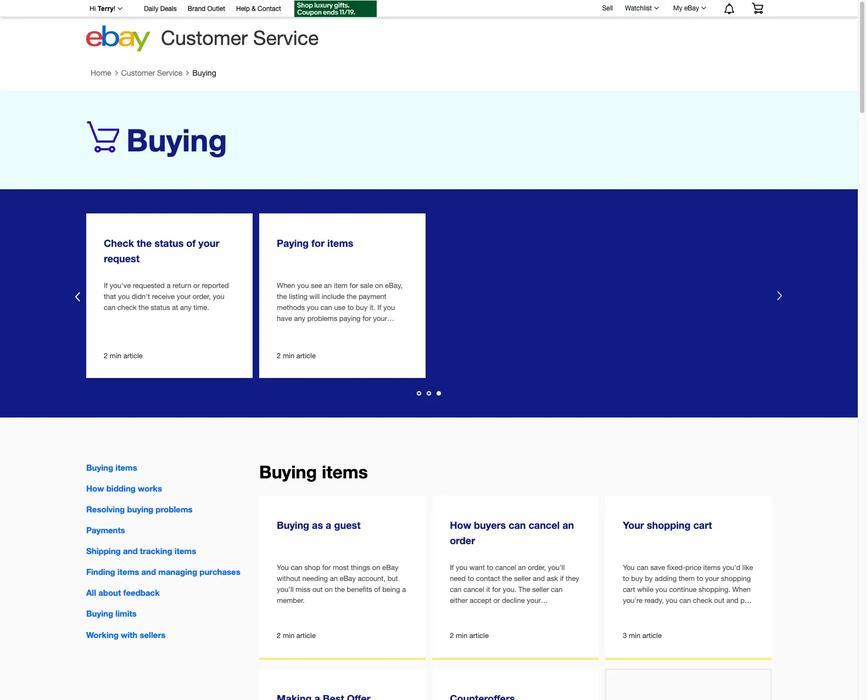 Task type: vqa. For each thing, say whether or not it's contained in the screenshot.


Task type: locate. For each thing, give the bounding box(es) containing it.
watchlist link
[[619, 2, 664, 15]]

1 you from the left
[[277, 564, 289, 573]]

check
[[117, 304, 137, 312], [693, 597, 712, 605]]

1 vertical spatial shopping
[[721, 575, 751, 584]]

1 vertical spatial customer
[[121, 69, 155, 78]]

if inside if you've requested a return or reported that you didn't receive your order, you can check the status at any time.
[[104, 282, 108, 290]]

pay
[[741, 597, 752, 605]]

the up the methods
[[277, 293, 287, 301]]

seller down the ask
[[532, 586, 549, 595]]

2 you from the left
[[623, 564, 635, 573]]

0 horizontal spatial check
[[117, 304, 137, 312]]

1 horizontal spatial a
[[326, 520, 331, 532]]

0 horizontal spatial cart
[[623, 586, 635, 595]]

out
[[312, 586, 323, 595], [714, 597, 725, 605]]

you'd
[[723, 564, 741, 573]]

of inside the check the status of your request
[[186, 237, 196, 249]]

your inside 'when you see an item for sale on ebay, the listing will include the payment methods you can use to buy it. if you have any problems paying for your items, we can help troubleshoot the issue.'
[[373, 315, 387, 323]]

items up managing at the bottom left of the page
[[175, 547, 196, 557]]

out down shopping.
[[714, 597, 725, 605]]

0 vertical spatial ebay
[[684, 4, 699, 12]]

1 vertical spatial seller
[[532, 586, 549, 595]]

ask
[[547, 575, 558, 584]]

like
[[742, 564, 753, 573]]

0 horizontal spatial shopping
[[647, 520, 691, 532]]

0 horizontal spatial ebay
[[340, 575, 356, 584]]

1 horizontal spatial out
[[714, 597, 725, 605]]

1 horizontal spatial customer
[[161, 26, 248, 49]]

1 vertical spatial cancel
[[495, 564, 516, 573]]

buying items up 'as' on the left of page
[[259, 462, 368, 483]]

you for your shopping cart
[[623, 564, 635, 573]]

an down "most"
[[330, 575, 338, 584]]

items up all about feedback
[[117, 568, 139, 577]]

ebay down "most"
[[340, 575, 356, 584]]

your down it.
[[373, 315, 387, 323]]

1 horizontal spatial order,
[[528, 564, 546, 573]]

to right use
[[348, 304, 354, 312]]

1 horizontal spatial cart
[[693, 520, 712, 532]]

sellers
[[140, 630, 166, 640]]

0 vertical spatial on
[[375, 282, 383, 290]]

article for how buyers can cancel an order
[[469, 632, 489, 641]]

problems
[[307, 315, 337, 323], [156, 505, 193, 515]]

it
[[486, 586, 490, 595]]

cart
[[693, 520, 712, 532], [623, 586, 635, 595]]

2 for check the status of your request
[[104, 352, 108, 360]]

buy left the by
[[631, 575, 643, 584]]

1 horizontal spatial if
[[377, 304, 381, 312]]

1 vertical spatial out
[[714, 597, 725, 605]]

how up resolving
[[86, 484, 104, 494]]

how for how buyers can cancel an order
[[450, 520, 471, 532]]

0 vertical spatial order,
[[193, 293, 211, 301]]

a
[[167, 282, 171, 290], [326, 520, 331, 532], [402, 586, 406, 595]]

0 vertical spatial shopping
[[647, 520, 691, 532]]

0 vertical spatial customer
[[161, 26, 248, 49]]

a inside if you've requested a return or reported that you didn't receive your order, you can check the status at any time.
[[167, 282, 171, 290]]

benefits
[[347, 586, 372, 595]]

your up shopping.
[[705, 575, 719, 584]]

2 vertical spatial on
[[325, 586, 333, 595]]

if right it.
[[377, 304, 381, 312]]

if up need
[[450, 564, 454, 573]]

cancel up you'll
[[529, 520, 560, 532]]

need
[[450, 575, 466, 584]]

1 horizontal spatial how
[[450, 520, 471, 532]]

resolving
[[86, 505, 125, 515]]

0 vertical spatial or
[[193, 282, 200, 290]]

service down contact
[[253, 26, 319, 49]]

check
[[104, 237, 134, 249]]

1 vertical spatial if
[[377, 304, 381, 312]]

payment
[[359, 293, 387, 301]]

customer service down help
[[161, 26, 319, 49]]

payments link
[[86, 526, 125, 536]]

1 horizontal spatial you
[[623, 564, 635, 573]]

buy left it.
[[356, 304, 368, 312]]

you inside you can shop for most things on ebay without needing an ebay account, but you'll miss out on the benefits of being a member.
[[277, 564, 289, 573]]

seller
[[514, 575, 531, 584], [532, 586, 549, 595]]

your
[[198, 237, 219, 249], [177, 293, 191, 301], [373, 315, 387, 323], [705, 575, 719, 584], [527, 597, 541, 605]]

your down 'return'
[[177, 293, 191, 301]]

if inside 'when you see an item for sale on ebay, the listing will include the payment methods you can use to buy it. if you have any problems paying for your items, we can help troubleshoot the issue.'
[[377, 304, 381, 312]]

status up 'return'
[[155, 237, 184, 249]]

to left the by
[[623, 575, 629, 584]]

2 horizontal spatial cancel
[[529, 520, 560, 532]]

sell
[[602, 4, 613, 12]]

you left 'save'
[[623, 564, 635, 573]]

cancellation
[[450, 608, 488, 616]]

for left sale
[[350, 282, 358, 290]]

you
[[277, 564, 289, 573], [623, 564, 635, 573]]

0 vertical spatial seller
[[514, 575, 531, 584]]

the right check
[[137, 237, 152, 249]]

0 vertical spatial buy
[[356, 304, 368, 312]]

1 vertical spatial cart
[[623, 586, 635, 595]]

any up we
[[294, 315, 305, 323]]

or right 'return'
[[193, 282, 200, 290]]

an inside the how buyers can cancel an order
[[563, 520, 574, 532]]

1 vertical spatial order,
[[528, 564, 546, 573]]

of up 'return'
[[186, 237, 196, 249]]

0 vertical spatial a
[[167, 282, 171, 290]]

it.
[[370, 304, 375, 312]]

an inside if you want to cancel an order, you'll need to contact the seller and ask if they can cancel it for you. the seller can either accept or decline your cancellation request.
[[518, 564, 526, 573]]

2 for how buyers can cancel an order
[[450, 632, 454, 641]]

your shopping cart
[[623, 520, 712, 532]]

if for check the status of your request
[[104, 282, 108, 290]]

on right sale
[[375, 282, 383, 290]]

them
[[679, 575, 695, 584]]

on down needing
[[325, 586, 333, 595]]

buying
[[192, 69, 216, 78], [126, 122, 227, 158], [259, 462, 317, 483], [86, 463, 113, 473], [277, 520, 309, 532], [86, 609, 113, 619]]

an inside 'when you see an item for sale on ebay, the listing will include the payment methods you can use to buy it. if you have any problems paying for your items, we can help troubleshoot the issue.'
[[324, 282, 332, 290]]

of down account, at the left of the page
[[374, 586, 380, 595]]

buying main content
[[0, 64, 858, 701]]

0 horizontal spatial customer
[[121, 69, 155, 78]]

your down the the
[[527, 597, 541, 605]]

0 horizontal spatial problems
[[156, 505, 193, 515]]

or up request.
[[494, 597, 500, 605]]

you down you've
[[118, 293, 130, 301]]

1 horizontal spatial service
[[253, 26, 319, 49]]

an right see on the top left of the page
[[324, 282, 332, 290]]

save
[[650, 564, 665, 573]]

article for your shopping cart
[[643, 632, 662, 641]]

0 vertical spatial how
[[86, 484, 104, 494]]

0 vertical spatial if
[[104, 282, 108, 290]]

status down receive
[[151, 304, 170, 312]]

and left pay
[[726, 597, 739, 605]]

either
[[450, 597, 468, 605]]

miss
[[296, 586, 310, 595]]

item
[[334, 282, 348, 290]]

account,
[[358, 575, 386, 584]]

you can shop for most things on ebay without needing an ebay account, but you'll miss out on the benefits of being a member.
[[277, 564, 406, 605]]

1 vertical spatial ebay
[[382, 564, 398, 573]]

0 horizontal spatial if
[[104, 282, 108, 290]]

help
[[323, 326, 337, 334]]

can inside the how buyers can cancel an order
[[509, 520, 526, 532]]

the left benefits
[[335, 586, 345, 595]]

0 vertical spatial when
[[277, 282, 295, 290]]

1 horizontal spatial check
[[693, 597, 712, 605]]

1 horizontal spatial seller
[[532, 586, 549, 595]]

2 for buying as a guest
[[277, 632, 281, 641]]

as
[[312, 520, 323, 532]]

0 vertical spatial problems
[[307, 315, 337, 323]]

you inside you can save fixed-price items you'd like to buy by adding them to your shopping cart while you continue shopping. when you're ready, you can check out and pay for multiple items in one go.
[[623, 564, 635, 573]]

min for your shopping cart
[[629, 632, 641, 641]]

you for buying as a guest
[[277, 564, 289, 573]]

the inside you can shop for most things on ebay without needing an ebay account, but you'll miss out on the benefits of being a member.
[[335, 586, 345, 595]]

1 vertical spatial how
[[450, 520, 471, 532]]

2 min article for check the status of your request
[[104, 352, 143, 360]]

can up the by
[[637, 564, 648, 573]]

ebay right the my
[[684, 4, 699, 12]]

to down price
[[697, 575, 703, 584]]

buying items
[[259, 462, 368, 483], [86, 463, 137, 473]]

if
[[560, 575, 564, 584]]

shopping down you'd
[[721, 575, 751, 584]]

any right "at"
[[180, 304, 192, 312]]

limits
[[116, 609, 137, 619]]

that
[[104, 293, 116, 301]]

0 vertical spatial check
[[117, 304, 137, 312]]

0 horizontal spatial cancel
[[464, 586, 484, 595]]

can up without
[[291, 564, 302, 573]]

0 horizontal spatial when
[[277, 282, 295, 290]]

cart inside you can save fixed-price items you'd like to buy by adding them to your shopping cart while you continue shopping. when you're ready, you can check out and pay for multiple items in one go.
[[623, 586, 635, 595]]

can down the continue
[[679, 597, 691, 605]]

customer right home link
[[121, 69, 155, 78]]

ebay
[[684, 4, 699, 12], [382, 564, 398, 573], [340, 575, 356, 584]]

1 horizontal spatial buy
[[631, 575, 643, 584]]

1 horizontal spatial when
[[732, 586, 751, 595]]

can down that
[[104, 304, 115, 312]]

check the status of your request
[[104, 237, 219, 265]]

customer
[[161, 26, 248, 49], [121, 69, 155, 78]]

if
[[104, 282, 108, 290], [377, 304, 381, 312], [450, 564, 454, 573]]

cart up price
[[693, 520, 712, 532]]

one
[[687, 608, 699, 616]]

service left buying link
[[157, 69, 183, 78]]

0 horizontal spatial a
[[167, 282, 171, 290]]

for right 'it' at bottom
[[492, 586, 501, 595]]

or inside if you've requested a return or reported that you didn't receive your order, you can check the status at any time.
[[193, 282, 200, 290]]

customer service inside banner
[[161, 26, 319, 49]]

of
[[186, 237, 196, 249], [374, 586, 380, 595]]

resolving buying problems
[[86, 505, 193, 515]]

1 vertical spatial customer service
[[121, 69, 183, 78]]

a inside you can shop for most things on ebay without needing an ebay account, but you'll miss out on the benefits of being a member.
[[402, 586, 406, 595]]

0 horizontal spatial out
[[312, 586, 323, 595]]

0 horizontal spatial you
[[277, 564, 289, 573]]

how
[[86, 484, 104, 494], [450, 520, 471, 532]]

and
[[123, 547, 138, 557], [141, 568, 156, 577], [533, 575, 545, 584], [726, 597, 739, 605]]

any inside 'when you see an item for sale on ebay, the listing will include the payment methods you can use to buy it. if you have any problems paying for your items, we can help troubleshoot the issue.'
[[294, 315, 305, 323]]

buy inside 'when you see an item for sale on ebay, the listing will include the payment methods you can use to buy it. if you have any problems paying for your items, we can help troubleshoot the issue.'
[[356, 304, 368, 312]]

on inside 'when you see an item for sale on ebay, the listing will include the payment methods you can use to buy it. if you have any problems paying for your items, we can help troubleshoot the issue.'
[[375, 282, 383, 290]]

how inside the how buyers can cancel an order
[[450, 520, 471, 532]]

can
[[104, 304, 115, 312], [321, 304, 332, 312], [309, 326, 321, 334], [509, 520, 526, 532], [291, 564, 302, 573], [637, 564, 648, 573], [450, 586, 462, 595], [551, 586, 563, 595], [679, 597, 691, 605]]

2 horizontal spatial ebay
[[684, 4, 699, 12]]

request
[[104, 253, 140, 265]]

0 horizontal spatial of
[[186, 237, 196, 249]]

1 horizontal spatial or
[[494, 597, 500, 605]]

contact
[[258, 5, 281, 13]]

can down include
[[321, 304, 332, 312]]

1 vertical spatial status
[[151, 304, 170, 312]]

1 vertical spatial when
[[732, 586, 751, 595]]

check up the go.
[[693, 597, 712, 605]]

on up account, at the left of the page
[[372, 564, 380, 573]]

1 vertical spatial check
[[693, 597, 712, 605]]

when up listing
[[277, 282, 295, 290]]

you're
[[623, 597, 643, 605]]

out down needing
[[312, 586, 323, 595]]

out inside you can shop for most things on ebay without needing an ebay account, but you'll miss out on the benefits of being a member.
[[312, 586, 323, 595]]

2 vertical spatial if
[[450, 564, 454, 573]]

1 vertical spatial service
[[157, 69, 183, 78]]

1 vertical spatial a
[[326, 520, 331, 532]]

cancel up accept
[[464, 586, 484, 595]]

cart up 'you're' on the bottom right of the page
[[623, 586, 635, 595]]

to
[[348, 304, 354, 312], [487, 564, 493, 573], [468, 575, 474, 584], [623, 575, 629, 584], [697, 575, 703, 584]]

0 horizontal spatial order,
[[193, 293, 211, 301]]

when up pay
[[732, 586, 751, 595]]

1 vertical spatial problems
[[156, 505, 193, 515]]

price
[[685, 564, 701, 573]]

1 vertical spatial any
[[294, 315, 305, 323]]

you up without
[[277, 564, 289, 573]]

shopping right your
[[647, 520, 691, 532]]

0 horizontal spatial buy
[[356, 304, 368, 312]]

for
[[311, 237, 325, 249], [350, 282, 358, 290], [363, 315, 371, 323], [322, 564, 331, 573], [492, 586, 501, 595], [623, 608, 632, 616]]

or
[[193, 282, 200, 290], [494, 597, 500, 605]]

1 horizontal spatial shopping
[[721, 575, 751, 584]]

the down didn't
[[139, 304, 149, 312]]

0 vertical spatial out
[[312, 586, 323, 595]]

you up listing
[[297, 282, 309, 290]]

0 vertical spatial any
[[180, 304, 192, 312]]

0 vertical spatial of
[[186, 237, 196, 249]]

problems up help
[[307, 315, 337, 323]]

brand
[[188, 5, 206, 13]]

buying items up bidding
[[86, 463, 137, 473]]

customer service inside the buying main content
[[121, 69, 183, 78]]

customer inside the buying main content
[[121, 69, 155, 78]]

0 horizontal spatial seller
[[514, 575, 531, 584]]

if up that
[[104, 282, 108, 290]]

0 vertical spatial status
[[155, 237, 184, 249]]

brand outlet
[[188, 5, 225, 13]]

and inside if you want to cancel an order, you'll need to contact the seller and ask if they can cancel it for you. the seller can either accept or decline your cancellation request.
[[533, 575, 545, 584]]

1 horizontal spatial problems
[[307, 315, 337, 323]]

the up you.
[[502, 575, 512, 584]]

items left in at bottom
[[661, 608, 678, 616]]

status inside the check the status of your request
[[155, 237, 184, 249]]

0 horizontal spatial any
[[180, 304, 192, 312]]

1 vertical spatial buy
[[631, 575, 643, 584]]

0 vertical spatial customer service
[[161, 26, 319, 49]]

resolving buying problems link
[[86, 505, 193, 515]]

1 vertical spatial of
[[374, 586, 380, 595]]

buying
[[127, 505, 153, 515]]

an inside you can shop for most things on ebay without needing an ebay account, but you'll miss out on the benefits of being a member.
[[330, 575, 338, 584]]

and left the ask
[[533, 575, 545, 584]]

min
[[110, 352, 121, 360], [283, 352, 294, 360], [283, 632, 294, 641], [456, 632, 468, 641], [629, 632, 641, 641]]

1 horizontal spatial of
[[374, 586, 380, 595]]

things
[[351, 564, 370, 573]]

you'll
[[277, 586, 294, 595]]

2 horizontal spatial if
[[450, 564, 454, 573]]

and up feedback
[[141, 568, 156, 577]]

for right shop
[[322, 564, 331, 573]]

a right 'as' on the left of page
[[326, 520, 331, 532]]

you up need
[[456, 564, 467, 573]]

0 horizontal spatial or
[[193, 282, 200, 290]]

1 horizontal spatial buying items
[[259, 462, 368, 483]]

how up order
[[450, 520, 471, 532]]

order, left you'll
[[528, 564, 546, 573]]

cancel inside the how buyers can cancel an order
[[529, 520, 560, 532]]

customer down brand outlet link
[[161, 26, 248, 49]]

issue.
[[277, 337, 295, 345]]

1 horizontal spatial any
[[294, 315, 305, 323]]

receive
[[152, 293, 175, 301]]

min for paying for items
[[283, 352, 294, 360]]

0 horizontal spatial service
[[157, 69, 183, 78]]

status
[[155, 237, 184, 249], [151, 304, 170, 312]]

while
[[637, 586, 654, 595]]

when
[[277, 282, 295, 290], [732, 586, 751, 595]]

0 vertical spatial service
[[253, 26, 319, 49]]

2 vertical spatial a
[[402, 586, 406, 595]]

2 horizontal spatial a
[[402, 586, 406, 595]]

seller up the the
[[514, 575, 531, 584]]

an up the the
[[518, 564, 526, 573]]

cancel
[[529, 520, 560, 532], [495, 564, 516, 573], [464, 586, 484, 595]]

your inside if you've requested a return or reported that you didn't receive your order, you can check the status at any time.
[[177, 293, 191, 301]]

an up you'll
[[563, 520, 574, 532]]

payments
[[86, 526, 125, 536]]

and inside you can save fixed-price items you'd like to buy by adding them to your shopping cart while you continue shopping. when you're ready, you can check out and pay for multiple items in one go.
[[726, 597, 739, 605]]

0 horizontal spatial how
[[86, 484, 104, 494]]

a right the being on the bottom left of page
[[402, 586, 406, 595]]

order
[[450, 535, 475, 547]]

0 vertical spatial cancel
[[529, 520, 560, 532]]

can down need
[[450, 586, 462, 595]]

customer service right 'home'
[[121, 69, 183, 78]]

you down reported
[[213, 293, 224, 301]]

your up reported
[[198, 237, 219, 249]]

if inside if you want to cancel an order, you'll need to contact the seller and ask if they can cancel it for you. the seller can either accept or decline your cancellation request.
[[450, 564, 454, 573]]

the down 'item'
[[347, 293, 357, 301]]

use
[[334, 304, 346, 312]]

1 vertical spatial or
[[494, 597, 500, 605]]

article
[[123, 352, 143, 360], [296, 352, 316, 360], [296, 632, 316, 641], [469, 632, 489, 641], [643, 632, 662, 641]]

cancel up the "contact"
[[495, 564, 516, 573]]

buyers
[[474, 520, 506, 532]]



Task type: describe. For each thing, give the bounding box(es) containing it.
you down the continue
[[666, 597, 677, 605]]

you'll
[[548, 564, 565, 573]]

2 min article for buying as a guest
[[277, 632, 316, 641]]

your shopping cart image
[[751, 3, 764, 14]]

can inside you can shop for most things on ebay without needing an ebay account, but you'll miss out on the benefits of being a member.
[[291, 564, 302, 573]]

all about feedback link
[[86, 588, 160, 598]]

at
[[172, 304, 178, 312]]

customer service link
[[121, 69, 183, 78]]

adding
[[655, 575, 677, 584]]

include
[[322, 293, 345, 301]]

to down want on the bottom right of the page
[[468, 575, 474, 584]]

how bidding works
[[86, 484, 162, 494]]

buying items link
[[86, 463, 137, 473]]

for inside if you want to cancel an order, you'll need to contact the seller and ask if they can cancel it for you. the seller can either accept or decline your cancellation request.
[[492, 586, 501, 595]]

didn't
[[132, 293, 150, 301]]

paying
[[277, 237, 309, 249]]

home link
[[91, 69, 111, 78]]

service inside the buying main content
[[157, 69, 183, 78]]

your inside you can save fixed-price items you'd like to buy by adding them to your shopping cart while you continue shopping. when you're ready, you can check out and pay for multiple items in one go.
[[705, 575, 719, 584]]

2 min article for paying for items
[[277, 352, 316, 360]]

your inside the check the status of your request
[[198, 237, 219, 249]]

items,
[[277, 326, 296, 334]]

article for paying for items
[[296, 352, 316, 360]]

being
[[382, 586, 400, 595]]

help
[[236, 5, 250, 13]]

the inside if you've requested a return or reported that you didn't receive your order, you can check the status at any time.
[[139, 304, 149, 312]]

in
[[680, 608, 685, 616]]

your inside if you want to cancel an order, you'll need to contact the seller and ask if they can cancel it for you. the seller can either accept or decline your cancellation request.
[[527, 597, 541, 605]]

order, inside if you've requested a return or reported that you didn't receive your order, you can check the status at any time.
[[193, 293, 211, 301]]

buy inside you can save fixed-price items you'd like to buy by adding them to your shopping cart while you continue shopping. when you're ready, you can check out and pay for multiple items in one go.
[[631, 575, 643, 584]]

check inside if you've requested a return or reported that you didn't receive your order, you can check the status at any time.
[[117, 304, 137, 312]]

if for how buyers can cancel an order
[[450, 564, 454, 573]]

outlet
[[207, 5, 225, 13]]

buying limits
[[86, 609, 137, 619]]

sell link
[[597, 4, 618, 12]]

works
[[138, 484, 162, 494]]

with
[[121, 630, 137, 640]]

2 vertical spatial cancel
[[464, 586, 484, 595]]

how buyers can cancel an order
[[450, 520, 574, 547]]

paying
[[339, 315, 361, 323]]

for right paying
[[311, 237, 325, 249]]

min for how buyers can cancel an order
[[456, 632, 468, 641]]

troubleshoot
[[339, 326, 379, 334]]

problems inside 'when you see an item for sale on ebay, the listing will include the payment methods you can use to buy it. if you have any problems paying for your items, we can help troubleshoot the issue.'
[[307, 315, 337, 323]]

my ebay link
[[667, 2, 711, 15]]

any inside if you've requested a return or reported that you didn't receive your order, you can check the status at any time.
[[180, 304, 192, 312]]

for inside you can shop for most things on ebay without needing an ebay account, but you'll miss out on the benefits of being a member.
[[322, 564, 331, 573]]

go.
[[701, 608, 712, 616]]

shop
[[304, 564, 320, 573]]

shopping inside you can save fixed-price items you'd like to buy by adding them to your shopping cart while you continue shopping. when you're ready, you can check out and pay for multiple items in one go.
[[721, 575, 751, 584]]

deals
[[160, 5, 177, 13]]

will
[[310, 293, 320, 301]]

finding items and managing purchases
[[86, 568, 240, 577]]

2 vertical spatial ebay
[[340, 575, 356, 584]]

status inside if you've requested a return or reported that you didn't receive your order, you can check the status at any time.
[[151, 304, 170, 312]]

member.
[[277, 597, 305, 605]]

continue
[[669, 586, 697, 595]]

service inside banner
[[253, 26, 319, 49]]

help & contact link
[[236, 3, 281, 15]]

request.
[[490, 608, 516, 616]]

working with sellers link
[[86, 630, 166, 640]]

daily deals
[[144, 5, 177, 13]]

requested
[[133, 282, 165, 290]]

you.
[[503, 586, 516, 595]]

0 vertical spatial cart
[[693, 520, 712, 532]]

listing
[[289, 293, 308, 301]]

2 min article for how buyers can cancel an order
[[450, 632, 489, 641]]

order, inside if you want to cancel an order, you'll need to contact the seller and ask if they can cancel it for you. the seller can either accept or decline your cancellation request.
[[528, 564, 546, 573]]

if you've requested a return or reported that you didn't receive your order, you can check the status at any time.
[[104, 282, 229, 312]]

hi
[[90, 5, 96, 13]]

account navigation
[[83, 0, 772, 19]]

can inside if you've requested a return or reported that you didn't receive your order, you can check the status at any time.
[[104, 304, 115, 312]]

daily deals link
[[144, 3, 177, 15]]

have
[[277, 315, 292, 323]]

get the coupon image
[[294, 1, 377, 17]]

guest
[[334, 520, 361, 532]]

when inside 'when you see an item for sale on ebay, the listing will include the payment methods you can use to buy it. if you have any problems paying for your items, we can help troubleshoot the issue.'
[[277, 282, 295, 290]]

time.
[[193, 304, 209, 312]]

ebay,
[[385, 282, 403, 290]]

the inside the check the status of your request
[[137, 237, 152, 249]]

or inside if you want to cancel an order, you'll need to contact the seller and ask if they can cancel it for you. the seller can either accept or decline your cancellation request.
[[494, 597, 500, 605]]

2 for paying for items
[[277, 352, 281, 360]]

min for buying as a guest
[[283, 632, 294, 641]]

working
[[86, 630, 119, 640]]

we
[[298, 326, 307, 334]]

the inside if you want to cancel an order, you'll need to contact the seller and ask if they can cancel it for you. the seller can either accept or decline your cancellation request.
[[502, 575, 512, 584]]

can down the ask
[[551, 586, 563, 595]]

how for how bidding works
[[86, 484, 104, 494]]

if you want to cancel an order, you'll need to contact the seller and ask if they can cancel it for you. the seller can either accept or decline your cancellation request.
[[450, 564, 579, 616]]

you down "adding"
[[656, 586, 667, 595]]

methods
[[277, 304, 305, 312]]

customer inside banner
[[161, 26, 248, 49]]

return
[[173, 282, 191, 290]]

shipping
[[86, 547, 121, 557]]

contact
[[476, 575, 500, 584]]

buying limits link
[[86, 609, 137, 619]]

you right it.
[[383, 304, 395, 312]]

finding
[[86, 568, 115, 577]]

article for buying as a guest
[[296, 632, 316, 641]]

for down it.
[[363, 315, 371, 323]]

ebay inside account navigation
[[684, 4, 699, 12]]

home
[[91, 69, 111, 78]]

article for check the status of your request
[[123, 352, 143, 360]]

3
[[623, 632, 627, 641]]

for inside you can save fixed-price items you'd like to buy by adding them to your shopping cart while you continue shopping. when you're ready, you can check out and pay for multiple items in one go.
[[623, 608, 632, 616]]

buying link
[[192, 69, 216, 78]]

when inside you can save fixed-price items you'd like to buy by adding them to your shopping cart while you continue shopping. when you're ready, you can check out and pay for multiple items in one go.
[[732, 586, 751, 595]]

the right "troubleshoot" on the top of the page
[[381, 326, 391, 334]]

reported
[[202, 282, 229, 290]]

to inside 'when you see an item for sale on ebay, the listing will include the payment methods you can use to buy it. if you have any problems paying for your items, we can help troubleshoot the issue.'
[[348, 304, 354, 312]]

multiple
[[634, 608, 659, 616]]

paying for items
[[277, 237, 353, 249]]

without
[[277, 575, 300, 584]]

1 vertical spatial on
[[372, 564, 380, 573]]

purchases
[[200, 568, 240, 577]]

items up how bidding works on the left of the page
[[116, 463, 137, 473]]

hi terry !
[[90, 5, 115, 13]]

needing
[[302, 575, 328, 584]]

1 horizontal spatial cancel
[[495, 564, 516, 573]]

you down will
[[307, 304, 319, 312]]

fixed-
[[667, 564, 685, 573]]

items up 'item'
[[327, 237, 353, 249]]

to up the "contact"
[[487, 564, 493, 573]]

min for check the status of your request
[[110, 352, 121, 360]]

all
[[86, 588, 96, 598]]

of inside you can shop for most things on ebay without needing an ebay account, but you'll miss out on the benefits of being a member.
[[374, 586, 380, 595]]

but
[[388, 575, 398, 584]]

items up guest
[[322, 462, 368, 483]]

check inside you can save fixed-price items you'd like to buy by adding them to your shopping cart while you continue shopping. when you're ready, you can check out and pay for multiple items in one go.
[[693, 597, 712, 605]]

0 horizontal spatial buying items
[[86, 463, 137, 473]]

1 horizontal spatial ebay
[[382, 564, 398, 573]]

and left tracking
[[123, 547, 138, 557]]

all about feedback
[[86, 588, 160, 598]]

daily
[[144, 5, 158, 13]]

can right we
[[309, 326, 321, 334]]

you inside if you want to cancel an order, you'll need to contact the seller and ask if they can cancel it for you. the seller can either accept or decline your cancellation request.
[[456, 564, 467, 573]]

customer service banner
[[83, 0, 772, 55]]

you've
[[110, 282, 131, 290]]

items right price
[[703, 564, 721, 573]]

brand outlet link
[[188, 3, 225, 15]]

out inside you can save fixed-price items you'd like to buy by adding them to your shopping cart while you continue shopping. when you're ready, you can check out and pay for multiple items in one go.
[[714, 597, 725, 605]]

shopping.
[[699, 586, 730, 595]]

the
[[518, 586, 530, 595]]

see
[[311, 282, 322, 290]]



